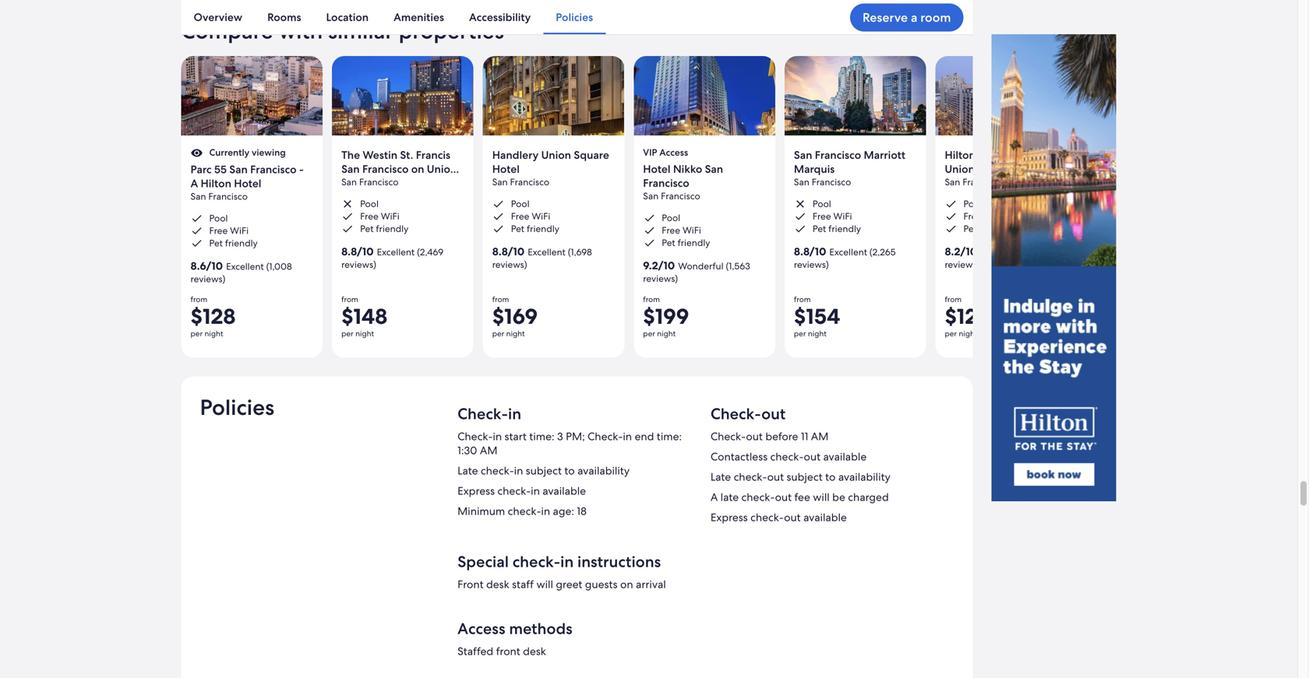 Task type: locate. For each thing, give the bounding box(es) containing it.
0 horizontal spatial exterior image
[[332, 56, 474, 136]]

union right st.
[[427, 162, 457, 176]]

free up 8.6/10
[[209, 225, 228, 237]]

1 horizontal spatial express
[[711, 511, 748, 525]]

night inside 'from $121 per night'
[[959, 329, 978, 339]]

5 night from the left
[[808, 329, 827, 339]]

friendly up excellent (1,008 reviews)
[[225, 237, 258, 250]]

hotel
[[492, 162, 520, 176], [643, 162, 671, 176], [234, 177, 261, 191]]

2 horizontal spatial square
[[977, 162, 1013, 176]]

pet friendly for $154
[[813, 223, 861, 235]]

free down san francisco
[[360, 210, 379, 223]]

to down the "pm;"
[[564, 464, 575, 478]]

per inside 'from $121 per night'
[[945, 329, 957, 339]]

friendly inside 3 out of 30 element
[[527, 223, 559, 235]]

front
[[458, 578, 484, 592]]

will right staff
[[537, 578, 553, 592]]

3 per from the left
[[492, 329, 504, 339]]

a up 'previous property' image
[[191, 177, 198, 191]]

from inside the from $128 per night
[[191, 295, 207, 305]]

2 horizontal spatial union
[[945, 162, 975, 176]]

1 vertical spatial a
[[711, 491, 718, 505]]

good
[[1002, 246, 1026, 258]]

hilton
[[945, 148, 976, 162], [201, 177, 231, 191]]

per inside from $154 per night
[[794, 329, 806, 339]]

night inside "from $169 per night"
[[506, 329, 525, 339]]

late
[[458, 464, 478, 478], [711, 470, 731, 484]]

(2,469
[[417, 246, 443, 258]]

am inside check-out check-out before 11 am contactless check-out available late check-out subject to availability a late check-out fee will be charged express check-out available
[[811, 430, 829, 444]]

desk left staff
[[486, 578, 509, 592]]

union up next property 'icon'
[[945, 162, 975, 176]]

free wifi up very
[[964, 210, 1003, 223]]

wifi up excellent (1,008 reviews)
[[230, 225, 249, 237]]

check-in check-in start time: 3 pm; check-in end time: 1:30 am late check-in subject to availability express check-in available minimum check-in age: 18
[[458, 404, 682, 519]]

0 horizontal spatial late
[[458, 464, 478, 478]]

free inside 2 out of 30 element
[[360, 210, 379, 223]]

free wifi inside 2 out of 30 element
[[360, 210, 400, 223]]

(1,563
[[726, 260, 750, 272]]

free inside 6 out of 30 element
[[964, 210, 982, 223]]

xsmall image
[[794, 198, 806, 210], [945, 198, 957, 210], [794, 210, 806, 223], [191, 213, 203, 225], [794, 223, 806, 235], [643, 225, 656, 237]]

reviews) inside excellent (2,469 reviews)
[[341, 259, 376, 271]]

1 horizontal spatial availability
[[838, 470, 891, 484]]

1 vertical spatial policies
[[200, 394, 274, 422]]

to
[[564, 464, 575, 478], [825, 470, 836, 484]]

pet friendly inside 5 out of 30 element
[[813, 223, 861, 235]]

pool inside 2 out of 30 element
[[360, 198, 379, 210]]

pet friendly inside 6 out of 30 element
[[964, 223, 1012, 235]]

2 exterior image from the left
[[483, 56, 624, 136]]

1 horizontal spatial hotel
[[492, 162, 520, 176]]

am right "11"
[[811, 430, 829, 444]]

from down 8.6/10
[[191, 295, 207, 305]]

pet up 8.6/10
[[209, 237, 223, 250]]

free for $154
[[813, 210, 831, 223]]

0 horizontal spatial 8.8/10
[[341, 245, 374, 259]]

on
[[411, 162, 424, 176], [620, 578, 633, 592]]

free up excellent (1,698 reviews)
[[511, 210, 529, 223]]

availability up charged
[[838, 470, 891, 484]]

methods
[[509, 619, 573, 639]]

friendly inside 2 out of 30 element
[[376, 223, 409, 235]]

6 per from the left
[[945, 329, 957, 339]]

hotel right francis
[[492, 162, 520, 176]]

0 horizontal spatial a
[[191, 177, 198, 191]]

pool for $154
[[813, 198, 831, 210]]

pet friendly up excellent (1,698 reviews)
[[511, 223, 559, 235]]

will inside special check-in instructions front desk staff will greet guests on arrival
[[537, 578, 553, 592]]

pet for $154
[[813, 223, 826, 235]]

francisco up next property 'icon'
[[963, 176, 1002, 188]]

a left late
[[711, 491, 718, 505]]

friendly up excellent (1,698 reviews)
[[527, 223, 559, 235]]

a
[[911, 9, 918, 26]]

excellent for $169
[[528, 246, 566, 258]]

pet for $148
[[360, 223, 374, 235]]

check-
[[458, 404, 508, 424], [711, 404, 761, 424], [458, 430, 493, 444], [588, 430, 623, 444], [711, 430, 746, 444]]

pet friendly
[[360, 223, 409, 235], [511, 223, 559, 235], [813, 223, 861, 235], [964, 223, 1012, 235], [662, 237, 710, 249], [209, 237, 258, 250]]

front
[[496, 645, 520, 659]]

1 night from the left
[[205, 329, 223, 339]]

wifi inside 3 out of 30 element
[[532, 210, 550, 223]]

1 horizontal spatial to
[[825, 470, 836, 484]]

available
[[823, 450, 867, 464], [543, 484, 586, 498], [803, 511, 847, 525]]

pool down handlery union square hotel san francisco
[[511, 198, 530, 210]]

late up late
[[711, 470, 731, 484]]

pet friendly inside 4 out of 30 element
[[662, 237, 710, 249]]

reviews) inside wonderful (1,563 reviews)
[[643, 273, 678, 285]]

0 vertical spatial express
[[458, 484, 495, 498]]

reviews) up $199
[[643, 273, 678, 285]]

from down 8.2/10
[[945, 295, 962, 305]]

1 vertical spatial desk
[[523, 645, 546, 659]]

pet friendly for $148
[[360, 223, 409, 235]]

0 horizontal spatial square
[[341, 176, 377, 190]]

4 out of 30 element
[[634, 56, 775, 358]]

0 horizontal spatial hotel
[[234, 177, 261, 191]]

friendly inside 6 out of 30 element
[[979, 223, 1012, 235]]

excellent inside excellent (2,469 reviews)
[[377, 246, 415, 258]]

1 horizontal spatial time:
[[657, 430, 682, 444]]

8.8/10 up $154
[[794, 245, 826, 259]]

3 exterior image from the left
[[785, 56, 926, 136]]

1 horizontal spatial desk
[[523, 645, 546, 659]]

1 vertical spatial hilton
[[201, 177, 231, 191]]

excellent left (1,008
[[226, 261, 264, 273]]

8.6/10
[[191, 259, 223, 273]]

wifi inside 6 out of 30 element
[[984, 210, 1003, 223]]

3 night from the left
[[506, 329, 525, 339]]

rooms link
[[255, 0, 314, 34]]

out left fee
[[775, 491, 792, 505]]

0 horizontal spatial will
[[537, 578, 553, 592]]

union inside handlery union square hotel san francisco
[[541, 148, 571, 162]]

in
[[508, 404, 521, 424], [493, 430, 502, 444], [623, 430, 632, 444], [514, 464, 523, 478], [531, 484, 540, 498], [541, 505, 550, 519], [560, 552, 574, 572]]

from $148 per night
[[341, 295, 388, 339]]

pet up excellent (2,469 reviews)
[[360, 223, 374, 235]]

time: left 3
[[529, 430, 554, 444]]

wifi for $121
[[984, 210, 1003, 223]]

from for $121
[[945, 295, 962, 305]]

check- inside special check-in instructions front desk staff will greet guests on arrival
[[513, 552, 560, 572]]

1 out of 30 element
[[181, 56, 323, 358]]

list
[[181, 0, 973, 34]]

2 horizontal spatial hotel
[[643, 162, 671, 176]]

francisco right the
[[362, 162, 409, 176]]

exterior image up st.
[[332, 56, 474, 136]]

from for $128
[[191, 295, 207, 305]]

instructions
[[577, 552, 661, 572]]

3
[[557, 430, 563, 444]]

pool
[[360, 198, 379, 210], [511, 198, 530, 210], [813, 198, 831, 210], [964, 198, 982, 210], [662, 212, 680, 224], [209, 213, 228, 225]]

currently viewing
[[209, 147, 286, 159]]

reviews) for wonderful (1,563 reviews)
[[643, 273, 678, 285]]

union right handlery
[[541, 148, 571, 162]]

out
[[761, 404, 786, 424], [746, 430, 763, 444], [804, 450, 821, 464], [767, 470, 784, 484], [775, 491, 792, 505], [784, 511, 801, 525]]

excellent for $148
[[377, 246, 415, 258]]

9.2/10
[[643, 259, 675, 273]]

wifi up wonderful
[[683, 225, 701, 237]]

pet inside 1 out of 30 "element"
[[209, 237, 223, 250]]

friendly up excellent (2,469 reviews)
[[376, 223, 409, 235]]

free inside 3 out of 30 element
[[511, 210, 529, 223]]

1 horizontal spatial subject
[[787, 470, 823, 484]]

per for $121
[[945, 329, 957, 339]]

exterior image up handlery
[[483, 56, 624, 136]]

pool inside 5 out of 30 element
[[813, 198, 831, 210]]

time:
[[529, 430, 554, 444], [657, 430, 682, 444]]

per inside from $199 per night
[[643, 329, 655, 339]]

8.8/10 for $148
[[341, 245, 374, 259]]

1 horizontal spatial square
[[574, 148, 609, 162]]

pet friendly up excellent (2,469 reviews)
[[360, 223, 409, 235]]

free wifi inside 6 out of 30 element
[[964, 210, 1003, 223]]

am inside check-in check-in start time: 3 pm; check-in end time: 1:30 am late check-in subject to availability express check-in available minimum check-in age: 18
[[480, 444, 498, 458]]

access up nikko
[[659, 147, 688, 159]]

1 vertical spatial will
[[537, 578, 553, 592]]

hilton down currently
[[201, 177, 231, 191]]

reviews) up $148 on the left top of the page
[[341, 259, 376, 271]]

from for $169
[[492, 295, 509, 305]]

free wifi inside 5 out of 30 element
[[813, 210, 852, 223]]

end
[[635, 430, 654, 444]]

night for $128
[[205, 329, 223, 339]]

free wifi up 8.6/10
[[209, 225, 249, 237]]

0 horizontal spatial availability
[[578, 464, 630, 478]]

excellent for $154
[[829, 246, 867, 258]]

exterior image
[[332, 56, 474, 136], [483, 56, 624, 136], [785, 56, 926, 136]]

union inside the westin st. francis san francisco on union square
[[427, 162, 457, 176]]

to up be
[[825, 470, 836, 484]]

pool right 'previous property' image
[[209, 213, 228, 225]]

hotel inside parc 55 san francisco - a hilton hotel san francisco
[[234, 177, 261, 191]]

8.8/10 inside 3 out of 30 element
[[492, 245, 525, 259]]

nikko
[[673, 162, 702, 176]]

pool down hilton san francisco union square san francisco on the top of the page
[[964, 198, 982, 210]]

8.8/10 inside 2 out of 30 element
[[341, 245, 374, 259]]

night inside the from $128 per night
[[205, 329, 223, 339]]

square up next property 'icon'
[[977, 162, 1013, 176]]

from inside 'from $121 per night'
[[945, 295, 962, 305]]

0 horizontal spatial union
[[427, 162, 457, 176]]

free for $148
[[360, 210, 379, 223]]

8.8/10
[[341, 245, 374, 259], [492, 245, 525, 259], [794, 245, 826, 259]]

square inside the westin st. francis san francisco on union square
[[341, 176, 377, 190]]

subject inside check-out check-out before 11 am contactless check-out available late check-out subject to availability a late check-out fee will be charged express check-out available
[[787, 470, 823, 484]]

1 vertical spatial on
[[620, 578, 633, 592]]

desk down methods
[[523, 645, 546, 659]]

1 horizontal spatial exterior image
[[483, 56, 624, 136]]

wifi
[[381, 210, 400, 223], [532, 210, 550, 223], [833, 210, 852, 223], [984, 210, 1003, 223], [683, 225, 701, 237], [230, 225, 249, 237]]

excellent (1,008 reviews)
[[191, 261, 292, 285]]

6 out of 30 element
[[936, 56, 1077, 358]]

per inside the from $128 per night
[[191, 329, 203, 339]]

per for $154
[[794, 329, 806, 339]]

hilton up next property 'icon'
[[945, 148, 976, 162]]

parc 55 san francisco - a hilton hotel san francisco
[[191, 163, 304, 203]]

1 horizontal spatial union
[[541, 148, 571, 162]]

per for $128
[[191, 329, 203, 339]]

square inside handlery union square hotel san francisco
[[574, 148, 609, 162]]

pm;
[[566, 430, 585, 444]]

reviews) inside excellent (1,008 reviews)
[[191, 273, 225, 285]]

reviews) inside excellent (2,265 reviews)
[[794, 259, 829, 271]]

0 vertical spatial access
[[659, 147, 688, 159]]

1 horizontal spatial 8.8/10
[[492, 245, 525, 259]]

pet friendly up very
[[964, 223, 1012, 235]]

1 horizontal spatial late
[[711, 470, 731, 484]]

1 horizontal spatial a
[[711, 491, 718, 505]]

free wifi up wonderful
[[662, 225, 701, 237]]

hotel inside handlery union square hotel san francisco
[[492, 162, 520, 176]]

free wifi
[[360, 210, 400, 223], [511, 210, 550, 223], [813, 210, 852, 223], [964, 210, 1003, 223], [662, 225, 701, 237], [209, 225, 249, 237]]

wifi inside 5 out of 30 element
[[833, 210, 852, 223]]

check-
[[770, 450, 804, 464], [481, 464, 514, 478], [734, 470, 767, 484], [498, 484, 531, 498], [742, 491, 775, 505], [508, 505, 541, 519], [751, 511, 784, 525], [513, 552, 560, 572]]

per inside "from $169 per night"
[[492, 329, 504, 339]]

free
[[360, 210, 379, 223], [511, 210, 529, 223], [813, 210, 831, 223], [964, 210, 982, 223], [662, 225, 680, 237], [209, 225, 228, 237]]

properties
[[399, 17, 504, 45]]

0 horizontal spatial express
[[458, 484, 495, 498]]

wifi right next property 'icon'
[[984, 210, 1003, 223]]

am right 1:30
[[480, 444, 498, 458]]

st.
[[400, 148, 413, 162]]

pool down 'vip access hotel nikko san francisco san francisco'
[[662, 212, 680, 224]]

a inside parc 55 san francisco - a hilton hotel san francisco
[[191, 177, 198, 191]]

friendly inside 5 out of 30 element
[[829, 223, 861, 235]]

5 from from the left
[[794, 295, 811, 305]]

fee
[[795, 491, 810, 505]]

1 horizontal spatial policies
[[556, 10, 593, 24]]

express
[[458, 484, 495, 498], [711, 511, 748, 525]]

1 exterior image from the left
[[332, 56, 474, 136]]

pet friendly up wonderful
[[662, 237, 710, 249]]

from down excellent (2,469 reviews)
[[341, 295, 358, 305]]

0 horizontal spatial to
[[564, 464, 575, 478]]

reviews) up $169
[[492, 259, 527, 271]]

0 horizontal spatial desk
[[486, 578, 509, 592]]

contactless
[[711, 450, 768, 464]]

xsmall image inside 1 out of 30 "element"
[[191, 213, 203, 225]]

1 horizontal spatial hilton
[[945, 148, 976, 162]]

excellent left (1,698
[[528, 246, 566, 258]]

1 horizontal spatial will
[[813, 491, 830, 505]]

6 night from the left
[[959, 329, 978, 339]]

from inside "from $169 per night"
[[492, 295, 509, 305]]

night inside from $154 per night
[[808, 329, 827, 339]]

per inside from $148 per night
[[341, 329, 354, 339]]

night inside from $148 per night
[[355, 329, 374, 339]]

friendly for $121
[[979, 223, 1012, 235]]

late inside check-in check-in start time: 3 pm; check-in end time: 1:30 am late check-in subject to availability express check-in available minimum check-in age: 18
[[458, 464, 478, 478]]

1 8.8/10 from the left
[[341, 245, 374, 259]]

similar
[[328, 17, 393, 45]]

1 per from the left
[[191, 329, 203, 339]]

free up excellent (2,265 reviews)
[[813, 210, 831, 223]]

excellent
[[377, 246, 415, 258], [528, 246, 566, 258], [829, 246, 867, 258], [226, 261, 264, 273]]

amenities
[[394, 10, 444, 24]]

amenities link
[[381, 0, 457, 34]]

pet for $169
[[511, 223, 525, 235]]

5 per from the left
[[794, 329, 806, 339]]

0 horizontal spatial hilton
[[201, 177, 231, 191]]

8.8/10 up $169
[[492, 245, 525, 259]]

excellent left (2,265
[[829, 246, 867, 258]]

1 horizontal spatial am
[[811, 430, 829, 444]]

excellent inside excellent (1,008 reviews)
[[226, 261, 264, 273]]

1 vertical spatial access
[[458, 619, 505, 639]]

previous property image
[[172, 198, 191, 216]]

wifi up excellent (1,698 reviews)
[[532, 210, 550, 223]]

friendly up wonderful
[[678, 237, 710, 249]]

will
[[813, 491, 830, 505], [537, 578, 553, 592]]

free up the 9.2/10
[[662, 225, 680, 237]]

hotel inside 'vip access hotel nikko san francisco san francisco'
[[643, 162, 671, 176]]

currently
[[209, 147, 249, 159]]

desk inside special check-in instructions front desk staff will greet guests on arrival
[[486, 578, 509, 592]]

time: right 'end'
[[657, 430, 682, 444]]

greet
[[556, 578, 582, 592]]

excellent (2,265 reviews)
[[794, 246, 896, 271]]

0 horizontal spatial am
[[480, 444, 498, 458]]

accessibility
[[469, 10, 531, 24]]

0 vertical spatial on
[[411, 162, 424, 176]]

free wifi up excellent (1,698 reviews)
[[511, 210, 550, 223]]

friendly for $169
[[527, 223, 559, 235]]

night inside from $199 per night
[[657, 329, 676, 339]]

very good (1,006 reviews)
[[945, 246, 1055, 271]]

exterior detail image
[[936, 56, 1077, 136]]

8.8/10 inside 5 out of 30 element
[[794, 245, 826, 259]]

wifi down san francisco
[[381, 210, 400, 223]]

1 vertical spatial express
[[711, 511, 748, 525]]

exterior image up marriott
[[785, 56, 926, 136]]

4 from from the left
[[643, 295, 660, 305]]

pet up excellent (1,698 reviews)
[[511, 223, 525, 235]]

free up 8.2/10
[[964, 210, 982, 223]]

0 horizontal spatial access
[[458, 619, 505, 639]]

2 per from the left
[[341, 329, 354, 339]]

1 horizontal spatial access
[[659, 147, 688, 159]]

reviews) up $121
[[945, 259, 980, 271]]

hilton inside hilton san francisco union square san francisco
[[945, 148, 976, 162]]

8.8/10 for $169
[[492, 245, 525, 259]]

policies
[[556, 10, 593, 24], [200, 394, 274, 422]]

pool inside 3 out of 30 element
[[511, 198, 530, 210]]

free wifi inside 3 out of 30 element
[[511, 210, 550, 223]]

2 horizontal spatial exterior image
[[785, 56, 926, 136]]

location link
[[314, 0, 381, 34]]

from $154 per night
[[794, 295, 840, 339]]

from inside from $148 per night
[[341, 295, 358, 305]]

6 from from the left
[[945, 295, 962, 305]]

0 horizontal spatial subject
[[526, 464, 562, 478]]

to inside check-in check-in start time: 3 pm; check-in end time: 1:30 am late check-in subject to availability express check-in available minimum check-in age: 18
[[564, 464, 575, 478]]

0 horizontal spatial time:
[[529, 430, 554, 444]]

subject up fee
[[787, 470, 823, 484]]

0 vertical spatial will
[[813, 491, 830, 505]]

wifi for $148
[[381, 210, 400, 223]]

hotel right 55
[[234, 177, 261, 191]]

-
[[299, 163, 304, 177]]

0 vertical spatial a
[[191, 177, 198, 191]]

wifi up excellent (2,265 reviews)
[[833, 210, 852, 223]]

square left vip
[[574, 148, 609, 162]]

0 vertical spatial hilton
[[945, 148, 976, 162]]

reviews) up $154
[[794, 259, 829, 271]]

pet friendly inside 3 out of 30 element
[[511, 223, 559, 235]]

charged
[[848, 491, 889, 505]]

francisco down handlery
[[510, 176, 549, 188]]

$128
[[191, 303, 236, 331]]

reviews) for excellent (2,265 reviews)
[[794, 259, 829, 271]]

vip access hotel nikko san francisco san francisco
[[643, 147, 723, 202]]

2 8.8/10 from the left
[[492, 245, 525, 259]]

4 night from the left
[[657, 329, 676, 339]]

0 vertical spatial desk
[[486, 578, 509, 592]]

night for $154
[[808, 329, 827, 339]]

pet inside 4 out of 30 element
[[662, 237, 675, 249]]

next property image
[[964, 198, 982, 216]]

pet down next property 'icon'
[[964, 223, 977, 235]]

pool inside 6 out of 30 element
[[964, 198, 982, 210]]

subject down 3
[[526, 464, 562, 478]]

0 horizontal spatial policies
[[200, 394, 274, 422]]

0 vertical spatial policies
[[556, 10, 593, 24]]

1 vertical spatial available
[[543, 484, 586, 498]]

2 night from the left
[[355, 329, 374, 339]]

from down excellent (1,698 reviews)
[[492, 295, 509, 305]]

pet friendly up excellent (2,265 reviews)
[[813, 223, 861, 235]]

wifi inside 2 out of 30 element
[[381, 210, 400, 223]]

xsmall image inside 6 out of 30 element
[[945, 198, 957, 210]]

square down the
[[341, 176, 377, 190]]

pet up the 9.2/10
[[662, 237, 675, 249]]

a
[[191, 177, 198, 191], [711, 491, 718, 505]]

access inside access methods staffed front desk
[[458, 619, 505, 639]]

pet inside 3 out of 30 element
[[511, 223, 525, 235]]

will inside check-out check-out before 11 am contactless check-out available late check-out subject to availability a late check-out fee will be charged express check-out available
[[813, 491, 830, 505]]

night
[[205, 329, 223, 339], [355, 329, 374, 339], [506, 329, 525, 339], [657, 329, 676, 339], [808, 329, 827, 339], [959, 329, 978, 339]]

availability down the "pm;"
[[578, 464, 630, 478]]

4 per from the left
[[643, 329, 655, 339]]

(2,265
[[870, 246, 896, 258]]

2 time: from the left
[[657, 430, 682, 444]]

0 horizontal spatial on
[[411, 162, 424, 176]]

will left be
[[813, 491, 830, 505]]

hotel down vip
[[643, 162, 671, 176]]

hilton inside parc 55 san francisco - a hilton hotel san francisco
[[201, 177, 231, 191]]

per for $148
[[341, 329, 354, 339]]

to inside check-out check-out before 11 am contactless check-out available late check-out subject to availability a late check-out fee will be charged express check-out available
[[825, 470, 836, 484]]

available up the age:
[[543, 484, 586, 498]]

excellent inside excellent (1,698 reviews)
[[528, 246, 566, 258]]

reviews) for excellent (1,698 reviews)
[[492, 259, 527, 271]]

friendly inside 1 out of 30 "element"
[[225, 237, 258, 250]]

pool down marquis
[[813, 198, 831, 210]]

3 8.8/10 from the left
[[794, 245, 826, 259]]

xsmall image
[[191, 147, 209, 160], [341, 198, 354, 210], [492, 198, 505, 210], [341, 210, 354, 223], [492, 210, 505, 223], [945, 210, 957, 223], [643, 212, 656, 225], [341, 223, 354, 235], [492, 223, 505, 235], [945, 223, 957, 235], [191, 225, 203, 237], [643, 237, 656, 249], [191, 237, 203, 250]]

desk inside access methods staffed front desk
[[523, 645, 546, 659]]

from down the 9.2/10
[[643, 295, 660, 305]]

reviews) up $128
[[191, 273, 225, 285]]

from
[[191, 295, 207, 305], [341, 295, 358, 305], [492, 295, 509, 305], [643, 295, 660, 305], [794, 295, 811, 305], [945, 295, 962, 305]]

desk
[[486, 578, 509, 592], [523, 645, 546, 659]]

2 vertical spatial available
[[803, 511, 847, 525]]

access inside 'vip access hotel nikko san francisco san francisco'
[[659, 147, 688, 159]]

pet up excellent (2,265 reviews)
[[813, 223, 826, 235]]

free inside 1 out of 30 "element"
[[209, 225, 228, 237]]

1 horizontal spatial on
[[620, 578, 633, 592]]

union
[[541, 148, 571, 162], [427, 162, 457, 176], [945, 162, 975, 176]]

3 from from the left
[[492, 295, 509, 305]]

1 from from the left
[[191, 295, 207, 305]]

express inside check-out check-out before 11 am contactless check-out available late check-out subject to availability a late check-out fee will be charged express check-out available
[[711, 511, 748, 525]]

a inside check-out check-out before 11 am contactless check-out available late check-out subject to availability a late check-out fee will be charged express check-out available
[[711, 491, 718, 505]]

friendly for $148
[[376, 223, 409, 235]]

pet friendly inside 2 out of 30 element
[[360, 223, 409, 235]]

2 from from the left
[[341, 295, 358, 305]]

out up contactless at the bottom of page
[[746, 430, 763, 444]]

2 horizontal spatial 8.8/10
[[794, 245, 826, 259]]



Task type: vqa. For each thing, say whether or not it's contained in the screenshot.


Task type: describe. For each thing, give the bounding box(es) containing it.
francisco down 55
[[208, 191, 248, 203]]

free wifi inside 1 out of 30 "element"
[[209, 225, 249, 237]]

free for $169
[[511, 210, 529, 223]]

before
[[766, 430, 798, 444]]

staff
[[512, 578, 534, 592]]

staffed
[[458, 645, 493, 659]]

free wifi for $154
[[813, 210, 852, 223]]

availability inside check-out check-out before 11 am contactless check-out available late check-out subject to availability a late check-out fee will be charged express check-out available
[[838, 470, 891, 484]]

overview
[[194, 10, 242, 24]]

wifi inside 4 out of 30 element
[[683, 225, 701, 237]]

marriott
[[864, 148, 906, 162]]

from $121 per night
[[945, 295, 986, 339]]

wifi for $169
[[532, 210, 550, 223]]

per for $199
[[643, 329, 655, 339]]

access methods staffed front desk
[[458, 619, 573, 659]]

compare with similar properties
[[181, 17, 504, 45]]

express inside check-in check-in start time: 3 pm; check-in end time: 1:30 am late check-in subject to availability express check-in available minimum check-in age: 18
[[458, 484, 495, 498]]

san inside handlery union square hotel san francisco
[[492, 176, 508, 188]]

parc
[[191, 163, 212, 177]]

late inside check-out check-out before 11 am contactless check-out available late check-out subject to availability a late check-out fee will be charged express check-out available
[[711, 470, 731, 484]]

list containing overview
[[181, 0, 973, 34]]

(1,698
[[568, 246, 592, 258]]

check-out check-out before 11 am contactless check-out available late check-out subject to availability a late check-out fee will be charged express check-out available
[[711, 404, 891, 525]]

1 time: from the left
[[529, 430, 554, 444]]

pool for $148
[[360, 198, 379, 210]]

excellent (1,698 reviews)
[[492, 246, 592, 271]]

18
[[577, 505, 587, 519]]

from $169 per night
[[492, 295, 538, 339]]

reserve a room
[[863, 9, 951, 26]]

pet for $121
[[964, 223, 977, 235]]

special
[[458, 552, 509, 572]]

wifi for $154
[[833, 210, 852, 223]]

age:
[[553, 505, 574, 519]]

wonderful (1,563 reviews)
[[643, 260, 750, 285]]

be
[[832, 491, 845, 505]]

1:30
[[458, 444, 477, 458]]

exterior image for $154
[[785, 56, 926, 136]]

reserve a room button
[[850, 4, 964, 32]]

$121
[[945, 303, 986, 331]]

minimum
[[458, 505, 505, 519]]

wonderful
[[678, 260, 724, 272]]

(1,006
[[1029, 246, 1055, 258]]

start
[[505, 430, 527, 444]]

friendly inside 4 out of 30 element
[[678, 237, 710, 249]]

per for $169
[[492, 329, 504, 339]]

reserve
[[863, 9, 908, 26]]

out down fee
[[784, 511, 801, 525]]

on inside the westin st. francis san francisco on union square
[[411, 162, 424, 176]]

out up 'before'
[[761, 404, 786, 424]]

out down 'before'
[[767, 470, 784, 484]]

francisco down westin
[[359, 176, 399, 188]]

francisco down viewing at left
[[250, 163, 297, 177]]

free for $121
[[964, 210, 982, 223]]

the
[[341, 148, 360, 162]]

night for $121
[[959, 329, 978, 339]]

11
[[801, 430, 808, 444]]

policies link
[[543, 0, 606, 34]]

square inside hilton san francisco union square san francisco
[[977, 162, 1013, 176]]

55
[[214, 163, 227, 177]]

very
[[980, 246, 999, 258]]

overview link
[[181, 0, 255, 34]]

8.8/10 for $154
[[794, 245, 826, 259]]

room
[[921, 9, 951, 26]]

pool inside 1 out of 30 "element"
[[209, 213, 228, 225]]

francisco up excellent (2,265 reviews)
[[812, 176, 851, 188]]

front of property - evening/night image
[[634, 56, 775, 136]]

from for $154
[[794, 295, 811, 305]]

xsmall image inside 4 out of 30 element
[[643, 225, 656, 237]]

city view from property image
[[181, 56, 323, 136]]

$148
[[341, 303, 388, 331]]

handlery
[[492, 148, 539, 162]]

reviews) for excellent (1,008 reviews)
[[191, 273, 225, 285]]

$154
[[794, 303, 840, 331]]

accessibility link
[[457, 0, 543, 34]]

from $128 per night
[[191, 295, 236, 339]]

san francisco
[[341, 176, 399, 188]]

san inside the westin st. francis san francisco on union square
[[341, 162, 360, 176]]

with
[[279, 17, 323, 45]]

francisco inside the westin st. francis san francisco on union square
[[362, 162, 409, 176]]

from for $148
[[341, 295, 358, 305]]

the westin st. francis san francisco on union square
[[341, 148, 457, 190]]

union inside hilton san francisco union square san francisco
[[945, 162, 975, 176]]

vip
[[643, 147, 657, 159]]

5 out of 30 element
[[785, 56, 926, 358]]

on inside special check-in instructions front desk staff will greet guests on arrival
[[620, 578, 633, 592]]

francis
[[416, 148, 450, 162]]

guests
[[585, 578, 618, 592]]

exterior image for $169
[[483, 56, 624, 136]]

pet friendly for $121
[[964, 223, 1012, 235]]

rooms
[[267, 10, 301, 24]]

exterior image for $148
[[332, 56, 474, 136]]

free wifi for $169
[[511, 210, 550, 223]]

night for $169
[[506, 329, 525, 339]]

francisco down vip
[[643, 176, 689, 190]]

2 out of 30 element
[[332, 56, 474, 358]]

from $199 per night
[[643, 295, 689, 339]]

0 vertical spatial available
[[823, 450, 867, 464]]

3 out of 30 element
[[483, 56, 624, 358]]

hilton san francisco union square san francisco
[[945, 148, 1045, 188]]

pool for $169
[[511, 198, 530, 210]]

francisco left marriott
[[815, 148, 861, 162]]

(1,008
[[266, 261, 292, 273]]

wifi inside 1 out of 30 "element"
[[230, 225, 249, 237]]

pool inside 4 out of 30 element
[[662, 212, 680, 224]]

special check-in instructions front desk staff will greet guests on arrival
[[458, 552, 666, 592]]

san francisco marriott marquis san francisco
[[794, 148, 906, 188]]

excellent (2,469 reviews)
[[341, 246, 443, 271]]

pool for $121
[[964, 198, 982, 210]]

reviews) inside very good (1,006 reviews)
[[945, 259, 980, 271]]

pet friendly inside 1 out of 30 "element"
[[209, 237, 258, 250]]

8.2/10
[[945, 245, 977, 259]]

$169
[[492, 303, 538, 331]]

free wifi for $148
[[360, 210, 400, 223]]

night for $148
[[355, 329, 374, 339]]

reviews) for excellent (2,469 reviews)
[[341, 259, 376, 271]]

westin
[[363, 148, 397, 162]]

pet friendly for $169
[[511, 223, 559, 235]]

from for $199
[[643, 295, 660, 305]]

free wifi inside 4 out of 30 element
[[662, 225, 701, 237]]

francisco inside handlery union square hotel san francisco
[[510, 176, 549, 188]]

arrival
[[636, 578, 666, 592]]

location
[[326, 10, 369, 24]]

policies inside policies link
[[556, 10, 593, 24]]

viewing
[[252, 147, 286, 159]]

available inside check-in check-in start time: 3 pm; check-in end time: 1:30 am late check-in subject to availability express check-in available minimum check-in age: 18
[[543, 484, 586, 498]]

francisco down exterior detail 'image'
[[999, 148, 1045, 162]]

late
[[721, 491, 739, 505]]

compare
[[181, 17, 273, 45]]

availability inside check-in check-in start time: 3 pm; check-in end time: 1:30 am late check-in subject to availability express check-in available minimum check-in age: 18
[[578, 464, 630, 478]]

$199
[[643, 303, 689, 331]]

francisco down nikko
[[661, 190, 700, 202]]

handlery union square hotel san francisco
[[492, 148, 609, 188]]

subject inside check-in check-in start time: 3 pm; check-in end time: 1:30 am late check-in subject to availability express check-in available minimum check-in age: 18
[[526, 464, 562, 478]]

out down "11"
[[804, 450, 821, 464]]

free wifi for $121
[[964, 210, 1003, 223]]

in inside special check-in instructions front desk staff will greet guests on arrival
[[560, 552, 574, 572]]

marquis
[[794, 162, 835, 176]]

friendly for $154
[[829, 223, 861, 235]]

free inside 4 out of 30 element
[[662, 225, 680, 237]]

night for $199
[[657, 329, 676, 339]]



